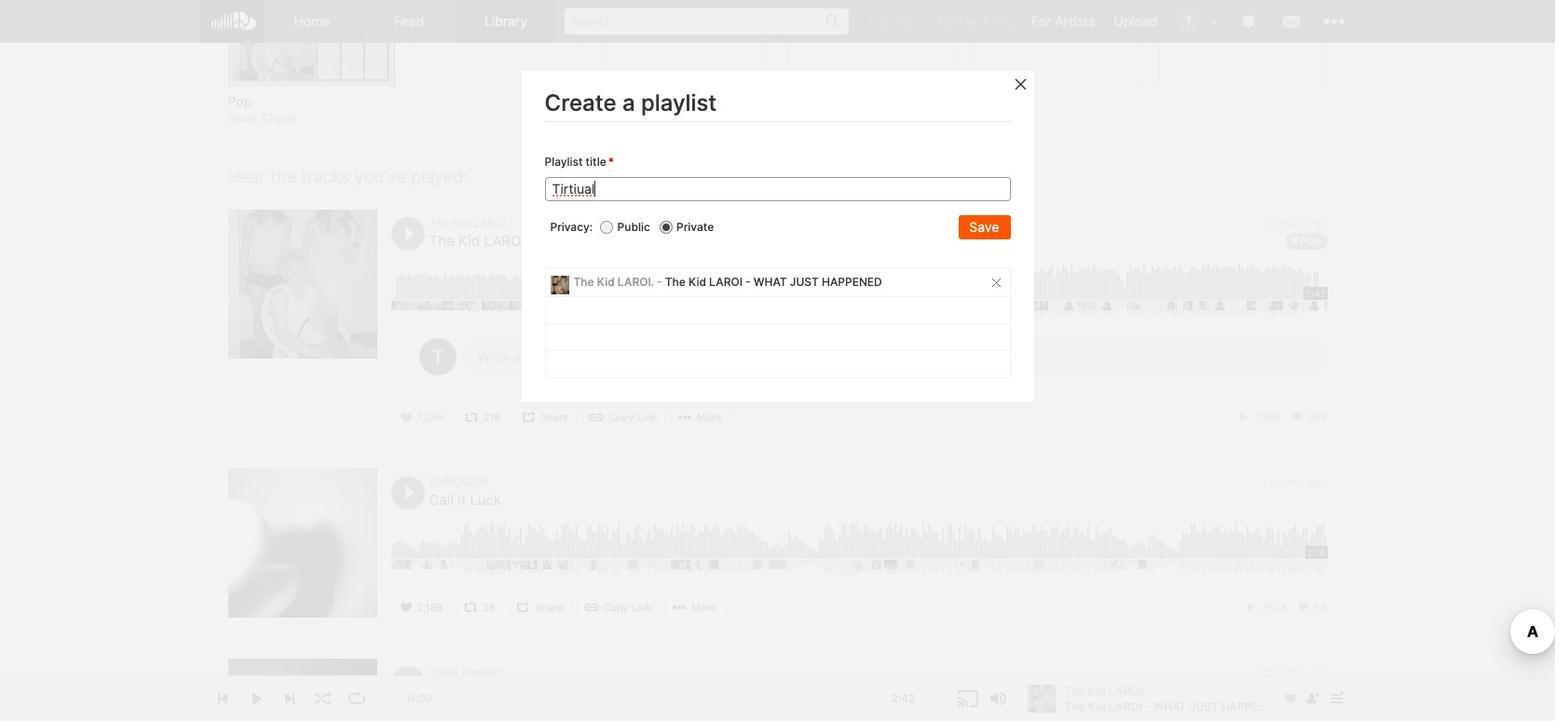 Task type: locate. For each thing, give the bounding box(es) containing it.
0 vertical spatial pop
[[228, 94, 252, 109]]

hear
[[228, 167, 266, 186]]

pro
[[992, 13, 1013, 29]]

2 vertical spatial pop
[[1300, 683, 1321, 697]]

1 vertical spatial share button
[[509, 598, 573, 618]]

laroi.
[[473, 217, 509, 231], [618, 275, 654, 289]]

ago for vampire
[[1308, 666, 1327, 680]]

for
[[1032, 13, 1051, 29]]

1 vertical spatial what
[[754, 275, 787, 289]]

music charts link
[[228, 111, 298, 127]]

28 button
[[457, 598, 505, 618]]

0 horizontal spatial just
[[584, 232, 620, 250]]

share right '218'
[[541, 411, 569, 424]]

olivia rodrigo link
[[429, 666, 502, 680]]

call it luck element
[[228, 469, 377, 618]]

try go+ link
[[858, 0, 927, 42]]

0 vertical spatial ago
[[1308, 217, 1327, 231]]

pop down months
[[1300, 683, 1321, 697]]

try
[[868, 13, 888, 29], [936, 13, 956, 29]]

laroi. for the
[[618, 275, 654, 289]]

0 vertical spatial laroi.
[[473, 217, 509, 231]]

happened up the kid laroi.         - the kid laroi - what just happened
[[624, 232, 699, 250]]

1 horizontal spatial tara schultz's avatar element
[[1177, 9, 1201, 34]]

share button for 218
[[515, 408, 578, 428]]

1 vertical spatial track stats element
[[1244, 598, 1327, 618]]

copy link button for 218
[[583, 408, 666, 428]]

happened
[[624, 232, 699, 250], [822, 275, 882, 289]]

played:
[[411, 167, 468, 186]]

1 vertical spatial just
[[790, 275, 819, 289]]

54 link
[[1296, 601, 1327, 614]]

vampire element
[[228, 659, 377, 721]]

0 vertical spatial what
[[539, 232, 580, 250]]

try next pro
[[936, 13, 1013, 29]]

dxrknova
[[429, 476, 490, 490]]

1 vertical spatial copy
[[603, 601, 629, 614]]

pop link for vampire
[[1286, 683, 1327, 699]]

track stats element containing 236k
[[1237, 408, 1327, 428]]

laroi. up the kid laroi - what just happened link
[[473, 217, 509, 231]]

track stats element up months
[[1244, 598, 1327, 618]]

0 horizontal spatial laroi.
[[473, 217, 509, 231]]

track stats element containing 257k
[[1244, 598, 1327, 618]]

ago right months
[[1308, 666, 1327, 680]]

0 horizontal spatial laroi
[[484, 232, 525, 250]]

happened inside the kid laroi. the kid laroi - what just happened
[[624, 232, 699, 250]]

pop inside "2 months ago pop"
[[1300, 683, 1321, 697]]

1 vertical spatial tara schultz's avatar element
[[419, 339, 456, 376]]

28
[[483, 601, 495, 614]]

title
[[586, 155, 606, 169]]

pop link
[[228, 93, 396, 111], [1286, 233, 1327, 250], [1286, 683, 1327, 699]]

0 vertical spatial tara schultz's avatar element
[[1177, 9, 1201, 34]]

7,298 button
[[391, 408, 453, 428]]

None search field
[[555, 0, 858, 42]]

for artists
[[1032, 13, 1095, 29]]

share right 28
[[535, 601, 563, 614]]

call
[[429, 491, 454, 509]]

what left public in the left of the page
[[539, 232, 580, 250]]

pop inside 21 days ago pop
[[1300, 234, 1321, 248]]

tara schultz's avatar element up 7,298
[[419, 339, 456, 376]]

ago right days
[[1308, 217, 1327, 231]]

1 vertical spatial more
[[691, 601, 716, 614]]

upload
[[1114, 13, 1158, 29]]

for artists link
[[1022, 0, 1105, 42]]

0 vertical spatial copy link button
[[583, 408, 666, 428]]

0 vertical spatial link
[[637, 411, 657, 424]]

music
[[228, 111, 259, 125]]

copy
[[609, 411, 634, 424], [603, 601, 629, 614]]

ago inside "2 months ago pop"
[[1308, 666, 1327, 680]]

copy link button
[[583, 408, 666, 428], [577, 598, 661, 618]]

1 vertical spatial ago
[[1308, 476, 1327, 490]]

pop link for the kid laroi - what just happened
[[1286, 233, 1327, 250]]

pop link down pop element
[[228, 93, 396, 111]]

1 try from the left
[[868, 13, 888, 29]]

share for 28
[[535, 601, 563, 614]]

copy for 218
[[609, 411, 634, 424]]

try left go+
[[868, 13, 888, 29]]

2
[[1255, 666, 1262, 680]]

0 vertical spatial share button
[[515, 408, 578, 428]]

2 vertical spatial ago
[[1308, 666, 1327, 680]]

0 horizontal spatial -
[[529, 232, 536, 250]]

0 horizontal spatial try
[[868, 13, 888, 29]]

olivia
[[429, 666, 458, 680]]

track stats element up month
[[1237, 408, 1327, 428]]

Write a comment text field
[[463, 339, 1327, 376]]

close button
[[1012, 75, 1066, 93]]

create a playlist
[[545, 89, 717, 116]]

2 vertical spatial pop link
[[1286, 683, 1327, 699]]

0 horizontal spatial happened
[[624, 232, 699, 250]]

olivia rodrigo vampire
[[429, 666, 502, 699]]

2,189 button
[[391, 598, 452, 618]]

1 vertical spatial pop link
[[1286, 233, 1327, 250]]

dxrknova link
[[429, 476, 490, 490]]

0 horizontal spatial the kid laroi - what just happened element
[[228, 210, 377, 359]]

more button
[[671, 408, 731, 428], [665, 598, 726, 618]]

2 try from the left
[[936, 13, 956, 29]]

0 vertical spatial copy link
[[609, 411, 657, 424]]

1 vertical spatial copy link button
[[577, 598, 661, 618]]

1 horizontal spatial laroi
[[709, 275, 743, 289]]

more
[[697, 411, 722, 424], [691, 601, 716, 614]]

0 vertical spatial track stats element
[[1237, 408, 1327, 428]]

0 vertical spatial share
[[541, 411, 569, 424]]

home
[[294, 13, 330, 29]]

0 horizontal spatial what
[[539, 232, 580, 250]]

track stats element for 218
[[1237, 408, 1327, 428]]

the
[[429, 217, 449, 231], [429, 232, 455, 250], [574, 275, 594, 289], [665, 275, 686, 289]]

laroi
[[484, 232, 525, 250], [709, 275, 743, 289]]

1 vertical spatial laroi.
[[618, 275, 654, 289]]

track stats element
[[1237, 408, 1327, 428], [1244, 598, 1327, 618]]

0 vertical spatial more
[[697, 411, 722, 424]]

what
[[539, 232, 580, 250], [754, 275, 787, 289]]

1 vertical spatial link
[[632, 601, 651, 614]]

laroi down private
[[709, 275, 743, 289]]

copy link
[[609, 411, 657, 424], [603, 601, 651, 614]]

laroi. inside the kid laroi. the kid laroi - what just happened
[[473, 217, 509, 231]]

306
[[1308, 411, 1327, 424]]

just
[[584, 232, 620, 250], [790, 275, 819, 289]]

kid down private
[[689, 275, 706, 289]]

copy link for 218
[[609, 411, 657, 424]]

0 vertical spatial pop link
[[228, 93, 396, 111]]

21 days ago pop
[[1264, 217, 1327, 248]]

ago
[[1308, 217, 1327, 231], [1308, 476, 1327, 490], [1308, 666, 1327, 680]]

pop up music on the top left
[[228, 94, 252, 109]]

0 vertical spatial just
[[584, 232, 620, 250]]

share button right '218'
[[515, 408, 578, 428]]

copy for 28
[[603, 601, 629, 614]]

0 vertical spatial happened
[[624, 232, 699, 250]]

1 vertical spatial more button
[[665, 598, 726, 618]]

save button
[[959, 216, 1011, 240]]

feed link
[[361, 0, 458, 43]]

0 horizontal spatial tara schultz's avatar element
[[419, 339, 456, 376]]

3 ago from the top
[[1308, 666, 1327, 680]]

ago right month
[[1308, 476, 1327, 490]]

link for 218
[[637, 411, 657, 424]]

0 vertical spatial copy
[[609, 411, 634, 424]]

happened up write a comment text field
[[822, 275, 882, 289]]

what down the playlist title 'text box' at the top of the page
[[754, 275, 787, 289]]

luck
[[470, 491, 501, 509]]

1 horizontal spatial try
[[936, 13, 956, 29]]

pop inside pop music charts
[[228, 94, 252, 109]]

tara schultz's avatar element
[[1177, 9, 1201, 34], [419, 339, 456, 376]]

close
[[1036, 77, 1066, 91]]

what inside the kid laroi. the kid laroi - what just happened
[[539, 232, 580, 250]]

1 vertical spatial share
[[535, 601, 563, 614]]

laroi. down public in the left of the page
[[618, 275, 654, 289]]

1 vertical spatial copy link
[[603, 601, 651, 614]]

copy link button for 28
[[577, 598, 661, 618]]

0 vertical spatial more button
[[671, 408, 731, 428]]

the down the kid laroi - what just happened link
[[574, 275, 594, 289]]

the kid laroi. the kid laroi - what just happened
[[429, 217, 699, 250]]

ago inside 21 days ago pop
[[1308, 217, 1327, 231]]

1 horizontal spatial happened
[[822, 275, 882, 289]]

pop link down days
[[1286, 233, 1327, 250]]

1 vertical spatial laroi
[[709, 275, 743, 289]]

pop
[[228, 94, 252, 109], [1300, 234, 1321, 248], [1300, 683, 1321, 697]]

pop down days
[[1300, 234, 1321, 248]]

- inside the kid laroi. the kid laroi - what just happened
[[529, 232, 536, 250]]

go+
[[891, 13, 917, 29]]

1 vertical spatial pop
[[1300, 234, 1321, 248]]

pop link down months
[[1286, 683, 1327, 699]]

-
[[529, 232, 536, 250], [657, 275, 662, 289], [746, 275, 751, 289]]

just inside the kid laroi. the kid laroi - what just happened
[[584, 232, 620, 250]]

the kid laroi - what just happened element
[[228, 210, 377, 359], [550, 276, 569, 294]]

1 horizontal spatial laroi.
[[618, 275, 654, 289]]

pop for the kid laroi - what just happened
[[1300, 234, 1321, 248]]

share button
[[515, 408, 578, 428], [509, 598, 573, 618]]

link
[[637, 411, 657, 424], [632, 601, 651, 614]]

more for 218
[[697, 411, 722, 424]]

kid
[[453, 217, 470, 231], [458, 232, 480, 250], [597, 275, 615, 289], [689, 275, 706, 289]]

laroi down the kid laroi. link
[[484, 232, 525, 250]]

0 vertical spatial laroi
[[484, 232, 525, 250]]

1 ago from the top
[[1308, 217, 1327, 231]]

share button right 28
[[509, 598, 573, 618]]

share
[[541, 411, 569, 424], [535, 601, 563, 614]]

you've
[[355, 167, 406, 186]]

tara schultz's avatar element right upload link
[[1177, 9, 1201, 34]]

try left next
[[936, 13, 956, 29]]

ago for the kid laroi - what just happened
[[1308, 217, 1327, 231]]

1 vertical spatial happened
[[822, 275, 882, 289]]



Task type: vqa. For each thing, say whether or not it's contained in the screenshot.
Private
yes



Task type: describe. For each thing, give the bounding box(es) containing it.
try go+
[[868, 13, 917, 29]]

a
[[622, 89, 635, 116]]

upload link
[[1105, 0, 1167, 42]]

1
[[1262, 476, 1268, 490]]

kid down the kid laroi. link
[[458, 232, 480, 250]]

2,189
[[417, 601, 443, 614]]

playlist title
[[545, 155, 606, 169]]

kid down the kid laroi - what just happened link
[[597, 275, 615, 289]]

vampire
[[429, 682, 482, 699]]

306 link
[[1290, 411, 1327, 424]]

charts
[[262, 111, 298, 125]]

share for 218
[[541, 411, 569, 424]]

Search search field
[[564, 8, 849, 34]]

2 ago from the top
[[1308, 476, 1327, 490]]

2 months ago pop
[[1255, 666, 1327, 697]]

call it luck link
[[429, 491, 501, 509]]

218
[[483, 411, 501, 424]]

home link
[[264, 0, 361, 43]]

the down private
[[665, 275, 686, 289]]

privacy:
[[550, 220, 593, 234]]

vampire link
[[429, 682, 482, 699]]

month
[[1271, 476, 1305, 490]]

the down played:
[[429, 217, 449, 231]]

library link
[[458, 0, 555, 43]]

library
[[484, 13, 528, 29]]

link for 28
[[632, 601, 651, 614]]

it
[[458, 491, 466, 509]]

pop element
[[228, 0, 396, 87]]

track stats element for 28
[[1244, 598, 1327, 618]]

the kid laroi.         - the kid laroi - what just happened
[[574, 275, 882, 289]]

more button for 28
[[665, 598, 726, 618]]

tracks
[[301, 167, 350, 186]]

next
[[960, 13, 989, 29]]

playlist
[[545, 155, 583, 169]]

kid down played:
[[453, 217, 470, 231]]

1 horizontal spatial what
[[754, 275, 787, 289]]

1 horizontal spatial -
[[657, 275, 662, 289]]

pop music charts
[[228, 94, 298, 125]]

share button for 28
[[509, 598, 573, 618]]

months
[[1265, 666, 1305, 680]]

54
[[1314, 601, 1327, 614]]

the kid laroi - what just happened link
[[429, 232, 699, 250]]

feed
[[394, 13, 424, 29]]

playlist
[[641, 89, 717, 116]]

laroi inside the kid laroi. the kid laroi - what just happened
[[484, 232, 525, 250]]

Playlist title text field
[[545, 177, 1011, 202]]

1 horizontal spatial just
[[790, 275, 819, 289]]

try for try go+
[[868, 13, 888, 29]]

the
[[270, 167, 296, 186]]

218 button
[[457, 408, 510, 428]]

copy link for 28
[[603, 601, 651, 614]]

laroi. for kid
[[473, 217, 509, 231]]

1 horizontal spatial the kid laroi - what just happened element
[[550, 276, 569, 294]]

public
[[617, 220, 650, 234]]

save
[[969, 219, 999, 235]]

21
[[1264, 217, 1276, 231]]

hear the tracks you've played:
[[228, 167, 468, 186]]

the down the kid laroi. link
[[429, 232, 455, 250]]

rodrigo
[[461, 666, 502, 680]]

dxrknova call it luck
[[429, 476, 501, 509]]

the kid laroi. link
[[429, 217, 509, 231]]

try for try next pro
[[936, 13, 956, 29]]

pop for vampire
[[1300, 683, 1321, 697]]

private
[[677, 220, 714, 234]]

create
[[545, 89, 616, 116]]

2 horizontal spatial -
[[746, 275, 751, 289]]

257k
[[1261, 601, 1288, 614]]

artists
[[1055, 13, 1095, 29]]

more button for 218
[[671, 408, 731, 428]]

1 month ago
[[1262, 476, 1327, 490]]

more for 28
[[691, 601, 716, 614]]

236k
[[1255, 411, 1281, 424]]

days
[[1279, 217, 1305, 231]]

try next pro link
[[927, 0, 1022, 42]]

7,298
[[417, 411, 443, 424]]



